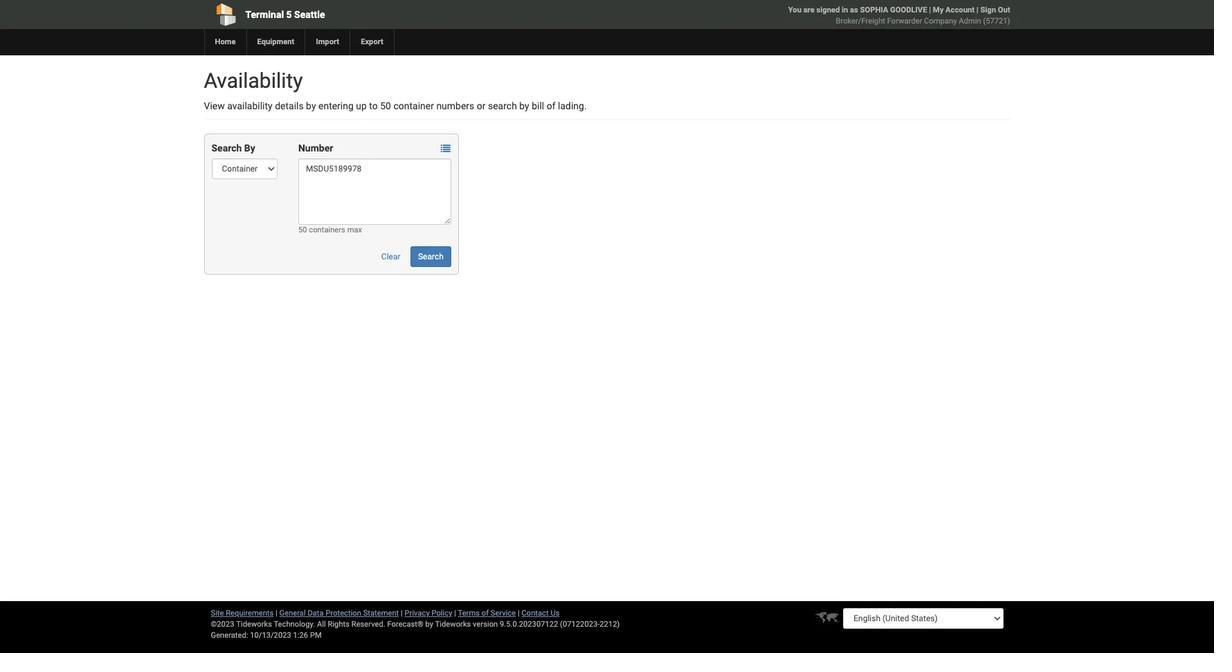Task type: vqa. For each thing, say whether or not it's contained in the screenshot.
the sophia
yes



Task type: describe. For each thing, give the bounding box(es) containing it.
terminal 5 seattle
[[245, 9, 325, 20]]

up
[[356, 100, 367, 111]]

privacy policy link
[[405, 609, 452, 618]]

availability
[[204, 69, 303, 93]]

| left sign
[[976, 6, 978, 15]]

import
[[316, 37, 339, 46]]

requirements
[[226, 609, 274, 618]]

9.5.0.202307122
[[500, 620, 558, 629]]

| left 'general'
[[276, 609, 277, 618]]

version
[[473, 620, 498, 629]]

(57721)
[[983, 17, 1010, 26]]

home
[[215, 37, 236, 46]]

you are signed in as sophia goodlive | my account | sign out broker/freight forwarder company admin (57721)
[[788, 6, 1010, 26]]

| up tideworks
[[454, 609, 456, 618]]

containers
[[309, 226, 345, 235]]

| up the forecast®
[[401, 609, 403, 618]]

reserved.
[[351, 620, 385, 629]]

general data protection statement link
[[279, 609, 399, 618]]

contact
[[522, 609, 549, 618]]

equipment
[[257, 37, 294, 46]]

in
[[842, 6, 848, 15]]

us
[[551, 609, 560, 618]]

privacy
[[405, 609, 430, 618]]

import link
[[305, 29, 350, 55]]

sign
[[980, 6, 996, 15]]

availability
[[227, 100, 272, 111]]

clear button
[[374, 246, 408, 267]]

©2023 tideworks
[[211, 620, 272, 629]]

signed
[[816, 6, 840, 15]]

or
[[477, 100, 486, 111]]

terms of service link
[[458, 609, 516, 618]]

broker/freight
[[836, 17, 885, 26]]

forwarder
[[887, 17, 922, 26]]

goodlive
[[890, 6, 927, 15]]

statement
[[363, 609, 399, 618]]

(07122023-
[[560, 620, 600, 629]]

seattle
[[294, 9, 325, 20]]

lading.
[[558, 100, 587, 111]]

my
[[933, 6, 944, 15]]

generated:
[[211, 631, 248, 640]]

terminal 5 seattle link
[[204, 0, 528, 29]]

search for search
[[418, 252, 444, 262]]

of inside site requirements | general data protection statement | privacy policy | terms of service | contact us ©2023 tideworks technology. all rights reserved. forecast® by tideworks version 9.5.0.202307122 (07122023-2212) generated: 10/13/2023 1:26 pm
[[482, 609, 489, 618]]

0 horizontal spatial by
[[306, 100, 316, 111]]



Task type: locate. For each thing, give the bounding box(es) containing it.
are
[[803, 6, 814, 15]]

search inside button
[[418, 252, 444, 262]]

by left bill on the top left of the page
[[519, 100, 529, 111]]

of right bill on the top left of the page
[[547, 100, 555, 111]]

2212)
[[600, 620, 620, 629]]

terms
[[458, 609, 480, 618]]

sophia
[[860, 6, 888, 15]]

by right details
[[306, 100, 316, 111]]

by
[[244, 143, 255, 154]]

by
[[306, 100, 316, 111], [519, 100, 529, 111], [425, 620, 433, 629]]

clear
[[381, 252, 400, 262]]

of
[[547, 100, 555, 111], [482, 609, 489, 618]]

of up version
[[482, 609, 489, 618]]

pm
[[310, 631, 322, 640]]

equipment link
[[246, 29, 305, 55]]

my account link
[[933, 6, 975, 15]]

0 vertical spatial search
[[211, 143, 242, 154]]

1 horizontal spatial by
[[425, 620, 433, 629]]

company
[[924, 17, 957, 26]]

account
[[946, 6, 975, 15]]

all
[[317, 620, 326, 629]]

by down privacy policy link
[[425, 620, 433, 629]]

contact us link
[[522, 609, 560, 618]]

view
[[204, 100, 225, 111]]

0 horizontal spatial 50
[[298, 226, 307, 235]]

1 horizontal spatial 50
[[380, 100, 391, 111]]

0 horizontal spatial of
[[482, 609, 489, 618]]

search by
[[211, 143, 255, 154]]

admin
[[959, 17, 981, 26]]

search right clear button
[[418, 252, 444, 262]]

sign out link
[[980, 6, 1010, 15]]

protection
[[326, 609, 361, 618]]

search for search by
[[211, 143, 242, 154]]

service
[[491, 609, 516, 618]]

50 right to
[[380, 100, 391, 111]]

number
[[298, 143, 333, 154]]

tideworks
[[435, 620, 471, 629]]

max
[[347, 226, 362, 235]]

site
[[211, 609, 224, 618]]

5
[[286, 9, 292, 20]]

search left the by
[[211, 143, 242, 154]]

0 vertical spatial 50
[[380, 100, 391, 111]]

search button
[[410, 246, 451, 267]]

site requirements link
[[211, 609, 274, 618]]

1 horizontal spatial search
[[418, 252, 444, 262]]

container
[[393, 100, 434, 111]]

as
[[850, 6, 858, 15]]

export
[[361, 37, 383, 46]]

data
[[308, 609, 324, 618]]

10/13/2023
[[250, 631, 291, 640]]

terminal
[[245, 9, 284, 20]]

export link
[[350, 29, 394, 55]]

out
[[998, 6, 1010, 15]]

1 vertical spatial search
[[418, 252, 444, 262]]

1 horizontal spatial of
[[547, 100, 555, 111]]

50
[[380, 100, 391, 111], [298, 226, 307, 235]]

forecast®
[[387, 620, 423, 629]]

1 vertical spatial of
[[482, 609, 489, 618]]

to
[[369, 100, 378, 111]]

| left my
[[929, 6, 931, 15]]

0 horizontal spatial search
[[211, 143, 242, 154]]

policy
[[432, 609, 452, 618]]

rights
[[328, 620, 350, 629]]

details
[[275, 100, 304, 111]]

you
[[788, 6, 801, 15]]

search
[[488, 100, 517, 111]]

1 vertical spatial 50
[[298, 226, 307, 235]]

home link
[[204, 29, 246, 55]]

2 horizontal spatial by
[[519, 100, 529, 111]]

|
[[929, 6, 931, 15], [976, 6, 978, 15], [276, 609, 277, 618], [401, 609, 403, 618], [454, 609, 456, 618], [518, 609, 520, 618]]

technology.
[[274, 620, 315, 629]]

| up 9.5.0.202307122 at the left bottom
[[518, 609, 520, 618]]

Number text field
[[298, 158, 451, 225]]

general
[[279, 609, 306, 618]]

view availability details by entering up to 50 container numbers or search by bill of lading.
[[204, 100, 587, 111]]

bill
[[532, 100, 544, 111]]

0 vertical spatial of
[[547, 100, 555, 111]]

entering
[[318, 100, 354, 111]]

search
[[211, 143, 242, 154], [418, 252, 444, 262]]

1:26
[[293, 631, 308, 640]]

50 left containers
[[298, 226, 307, 235]]

50 containers max
[[298, 226, 362, 235]]

by inside site requirements | general data protection statement | privacy policy | terms of service | contact us ©2023 tideworks technology. all rights reserved. forecast® by tideworks version 9.5.0.202307122 (07122023-2212) generated: 10/13/2023 1:26 pm
[[425, 620, 433, 629]]

show list image
[[441, 144, 450, 154]]

site requirements | general data protection statement | privacy policy | terms of service | contact us ©2023 tideworks technology. all rights reserved. forecast® by tideworks version 9.5.0.202307122 (07122023-2212) generated: 10/13/2023 1:26 pm
[[211, 609, 620, 640]]

numbers
[[436, 100, 474, 111]]



